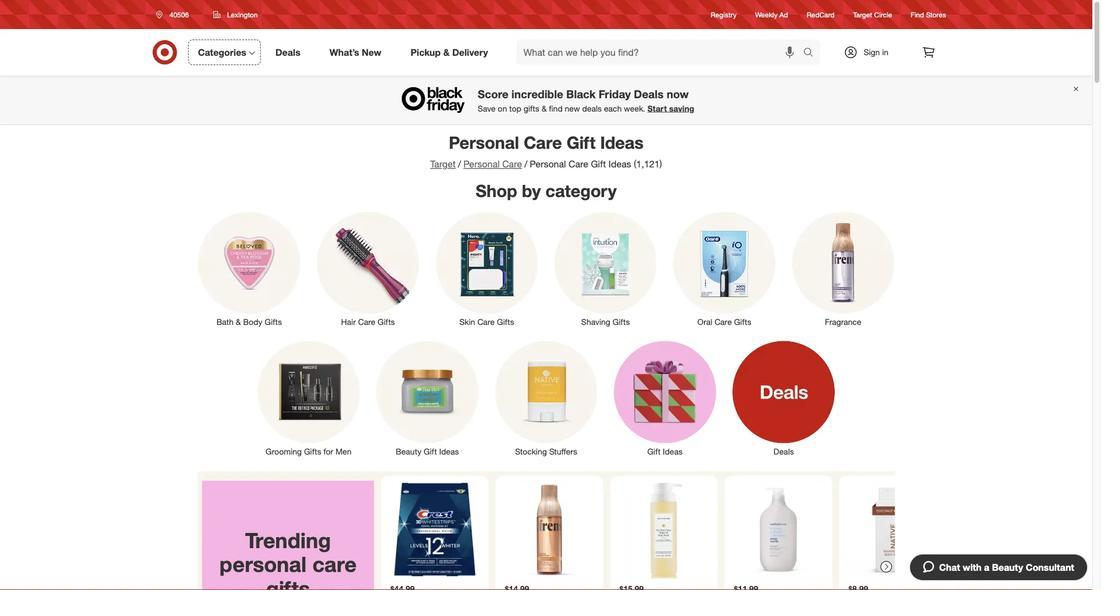 Task type: vqa. For each thing, say whether or not it's contained in the screenshot.
ROBOROCK S8 ROBOT VACUUM AND MOP WHITE image
no



Task type: describe. For each thing, give the bounding box(es) containing it.
care
[[313, 552, 357, 577]]

bath & body gifts
[[217, 317, 282, 327]]

hair
[[341, 317, 356, 327]]

shop by category
[[476, 180, 617, 201]]

hair care gifts link
[[309, 210, 428, 328]]

redcard link
[[807, 10, 835, 20]]

gifts right skin at the left bottom of the page
[[497, 317, 515, 327]]

what's new
[[330, 47, 382, 58]]

gifts left for
[[304, 446, 322, 457]]

circle
[[875, 10, 893, 19]]

skin
[[460, 317, 476, 327]]

friday
[[599, 87, 631, 101]]

care up shop at the left of the page
[[503, 159, 522, 170]]

in
[[883, 47, 889, 57]]

a
[[985, 562, 990, 573]]

gift ideas link
[[606, 339, 725, 458]]

deals
[[583, 103, 602, 114]]

fragrance link
[[784, 210, 903, 328]]

pickup
[[411, 47, 441, 58]]

gifts inside score incredible black friday deals now save on top gifts & find new deals each week. start saving
[[524, 103, 540, 114]]

black
[[567, 87, 596, 101]]

target link
[[431, 159, 456, 170]]

weekly
[[756, 10, 778, 19]]

2 vertical spatial deals
[[774, 446, 795, 457]]

gifts inside trending personal care gifts
[[266, 576, 310, 591]]

oral
[[698, 317, 713, 327]]

redcard
[[807, 10, 835, 19]]

grooming gifts for men link
[[249, 339, 368, 458]]

find
[[912, 10, 925, 19]]

stuffers
[[550, 446, 578, 457]]

care up 'category'
[[569, 159, 589, 170]]

target circle
[[854, 10, 893, 19]]

oral care gifts link
[[666, 210, 784, 328]]

fragrance
[[826, 317, 862, 327]]

score
[[478, 87, 509, 101]]

now
[[667, 87, 689, 101]]

lexington button
[[206, 4, 266, 25]]

weekly ad
[[756, 10, 789, 19]]

gifts right shaving
[[613, 317, 630, 327]]

start
[[648, 103, 667, 114]]

trending personal care gifts
[[220, 528, 357, 591]]

registry link
[[711, 10, 737, 20]]

hair care gifts
[[341, 317, 395, 327]]

shop
[[476, 180, 518, 201]]

what's new link
[[320, 40, 396, 65]]

personal up personal care link
[[449, 132, 520, 153]]

grooming gifts for men
[[266, 446, 352, 457]]

incredible
[[512, 87, 564, 101]]

40506
[[170, 10, 189, 19]]

men
[[336, 446, 352, 457]]

gifts right body at the left bottom
[[265, 317, 282, 327]]

pickup & delivery link
[[401, 40, 503, 65]]

with
[[964, 562, 982, 573]]

0 horizontal spatial deals link
[[266, 40, 315, 65]]

chat
[[940, 562, 961, 573]]

shaving gifts
[[582, 317, 630, 327]]

grooming
[[266, 446, 302, 457]]

search
[[799, 48, 827, 59]]

beauty gift ideas link
[[368, 339, 487, 458]]

personal up "shop by category"
[[530, 159, 566, 170]]

care for hair
[[358, 317, 376, 327]]

being frenshe hair, body & linen mist body spray with essential oils - cashmere vanilla - 5 fl oz image
[[501, 481, 599, 579]]

category
[[546, 180, 617, 201]]

1 / from the left
[[458, 159, 461, 170]]

for
[[324, 446, 334, 457]]

categories link
[[188, 40, 261, 65]]

bath & body gifts link
[[190, 210, 309, 328]]

care for personal
[[524, 132, 562, 153]]

delivery
[[453, 47, 488, 58]]

body
[[243, 317, 263, 327]]

native coconut & vanilla body wash for women - 18 fl oz image
[[845, 481, 943, 579]]

save
[[478, 103, 496, 114]]

skin care gifts
[[460, 317, 515, 327]]

what's
[[330, 47, 360, 58]]

skin care gifts link
[[428, 210, 547, 328]]

by
[[522, 180, 541, 201]]

consultant
[[1027, 562, 1075, 573]]



Task type: locate. For each thing, give the bounding box(es) containing it.
find stores
[[912, 10, 947, 19]]

care right "hair"
[[358, 317, 376, 327]]

stocking stuffers
[[516, 446, 578, 457]]

target left circle
[[854, 10, 873, 19]]

oral care gifts
[[698, 317, 752, 327]]

0 vertical spatial &
[[444, 47, 450, 58]]

care for oral
[[715, 317, 732, 327]]

0 vertical spatial deals link
[[266, 40, 315, 65]]

1 vertical spatial beauty
[[993, 562, 1024, 573]]

saving
[[670, 103, 695, 114]]

find stores link
[[912, 10, 947, 20]]

personal up shop at the left of the page
[[464, 159, 500, 170]]

1 horizontal spatial target
[[854, 10, 873, 19]]

1 horizontal spatial deals
[[634, 87, 664, 101]]

care down find
[[524, 132, 562, 153]]

personal
[[220, 552, 307, 577]]

1 vertical spatial gifts
[[266, 576, 310, 591]]

deals inside score incredible black friday deals now save on top gifts & find new deals each week. start saving
[[634, 87, 664, 101]]

40506 button
[[149, 4, 201, 25]]

care right oral
[[715, 317, 732, 327]]

deals
[[276, 47, 301, 58], [634, 87, 664, 101], [774, 446, 795, 457]]

& right pickup
[[444, 47, 450, 58]]

0 horizontal spatial /
[[458, 159, 461, 170]]

2 horizontal spatial &
[[542, 103, 547, 114]]

2 vertical spatial &
[[236, 317, 241, 327]]

/ right target link
[[458, 159, 461, 170]]

beauty gift ideas
[[396, 446, 459, 457]]

weekly ad link
[[756, 10, 789, 20]]

1 vertical spatial target
[[431, 159, 456, 170]]

1 horizontal spatial &
[[444, 47, 450, 58]]

0 horizontal spatial gifts
[[266, 576, 310, 591]]

beauty
[[396, 446, 422, 457], [993, 562, 1024, 573]]

gifts
[[524, 103, 540, 114], [266, 576, 310, 591]]

0 vertical spatial target
[[854, 10, 873, 19]]

new
[[362, 47, 382, 58]]

0 vertical spatial gifts
[[524, 103, 540, 114]]

sign in link
[[835, 40, 907, 65]]

care right skin at the left bottom of the page
[[478, 317, 495, 327]]

/
[[458, 159, 461, 170], [525, 159, 528, 170]]

ad
[[780, 10, 789, 19]]

deals link
[[266, 40, 315, 65], [725, 339, 844, 458]]

method body wash - simply nourish - 28 fl oz image
[[730, 481, 828, 579]]

sign in
[[864, 47, 889, 57]]

chat with a beauty consultant
[[940, 562, 1075, 573]]

pickup & delivery
[[411, 47, 488, 58]]

shaving
[[582, 317, 611, 327]]

1 vertical spatial &
[[542, 103, 547, 114]]

gift
[[567, 132, 596, 153], [591, 159, 607, 170], [424, 446, 437, 457], [648, 446, 661, 457]]

1 vertical spatial deals
[[634, 87, 664, 101]]

naturium the glow getter multi-oil hydrating body wash - 16.9 fl oz image
[[615, 481, 714, 579]]

each
[[604, 103, 622, 114]]

stocking
[[516, 446, 547, 457]]

2 horizontal spatial deals
[[774, 446, 795, 457]]

0 horizontal spatial deals
[[276, 47, 301, 58]]

1 horizontal spatial /
[[525, 159, 528, 170]]

gifts right "hair"
[[378, 317, 395, 327]]

gifts right oral
[[735, 317, 752, 327]]

crest 3d whitestrips professional enamel safe teeth whitening kit - 20ct image
[[386, 481, 484, 579]]

target inside personal care gift ideas target / personal care / personal care gift ideas (1,121)
[[431, 159, 456, 170]]

& for bath & body gifts
[[236, 317, 241, 327]]

& for pickup & delivery
[[444, 47, 450, 58]]

new
[[565, 103, 580, 114]]

& inside score incredible black friday deals now save on top gifts & find new deals each week. start saving
[[542, 103, 547, 114]]

0 horizontal spatial target
[[431, 159, 456, 170]]

bath
[[217, 317, 234, 327]]

target circle link
[[854, 10, 893, 20]]

personal care link
[[464, 159, 522, 170]]

target
[[854, 10, 873, 19], [431, 159, 456, 170]]

2 / from the left
[[525, 159, 528, 170]]

& left find
[[542, 103, 547, 114]]

search button
[[799, 40, 827, 67]]

1 vertical spatial deals link
[[725, 339, 844, 458]]

/ up by
[[525, 159, 528, 170]]

on
[[498, 103, 507, 114]]

What can we help you find? suggestions appear below search field
[[517, 40, 807, 65]]

find
[[549, 103, 563, 114]]

stocking stuffers link
[[487, 339, 606, 458]]

care
[[524, 132, 562, 153], [503, 159, 522, 170], [569, 159, 589, 170], [358, 317, 376, 327], [478, 317, 495, 327], [715, 317, 732, 327]]

0 vertical spatial beauty
[[396, 446, 422, 457]]

1 horizontal spatial beauty
[[993, 562, 1024, 573]]

sign
[[864, 47, 881, 57]]

0 vertical spatial deals
[[276, 47, 301, 58]]

beauty inside button
[[993, 562, 1024, 573]]

gift ideas
[[648, 446, 683, 457]]

care for skin
[[478, 317, 495, 327]]

trending
[[245, 528, 331, 553]]

personal care gift ideas target / personal care / personal care gift ideas (1,121)
[[431, 132, 663, 170]]

ideas
[[601, 132, 644, 153], [609, 159, 632, 170], [440, 446, 459, 457], [663, 446, 683, 457]]

0 horizontal spatial beauty
[[396, 446, 422, 457]]

& right bath
[[236, 317, 241, 327]]

target left personal care link
[[431, 159, 456, 170]]

0 horizontal spatial &
[[236, 317, 241, 327]]

top
[[510, 103, 522, 114]]

week.
[[624, 103, 646, 114]]

stores
[[927, 10, 947, 19]]

&
[[444, 47, 450, 58], [542, 103, 547, 114], [236, 317, 241, 327]]

shaving gifts link
[[547, 210, 666, 328]]

categories
[[198, 47, 247, 58]]

(1,121)
[[634, 159, 663, 170]]

lexington
[[227, 10, 258, 19]]

gifts down trending
[[266, 576, 310, 591]]

1 horizontal spatial gifts
[[524, 103, 540, 114]]

chat with a beauty consultant button
[[910, 554, 1089, 581]]

score incredible black friday deals now save on top gifts & find new deals each week. start saving
[[478, 87, 695, 114]]

1 horizontal spatial deals link
[[725, 339, 844, 458]]

registry
[[711, 10, 737, 19]]

carousel region
[[198, 471, 948, 591]]

gifts down incredible
[[524, 103, 540, 114]]



